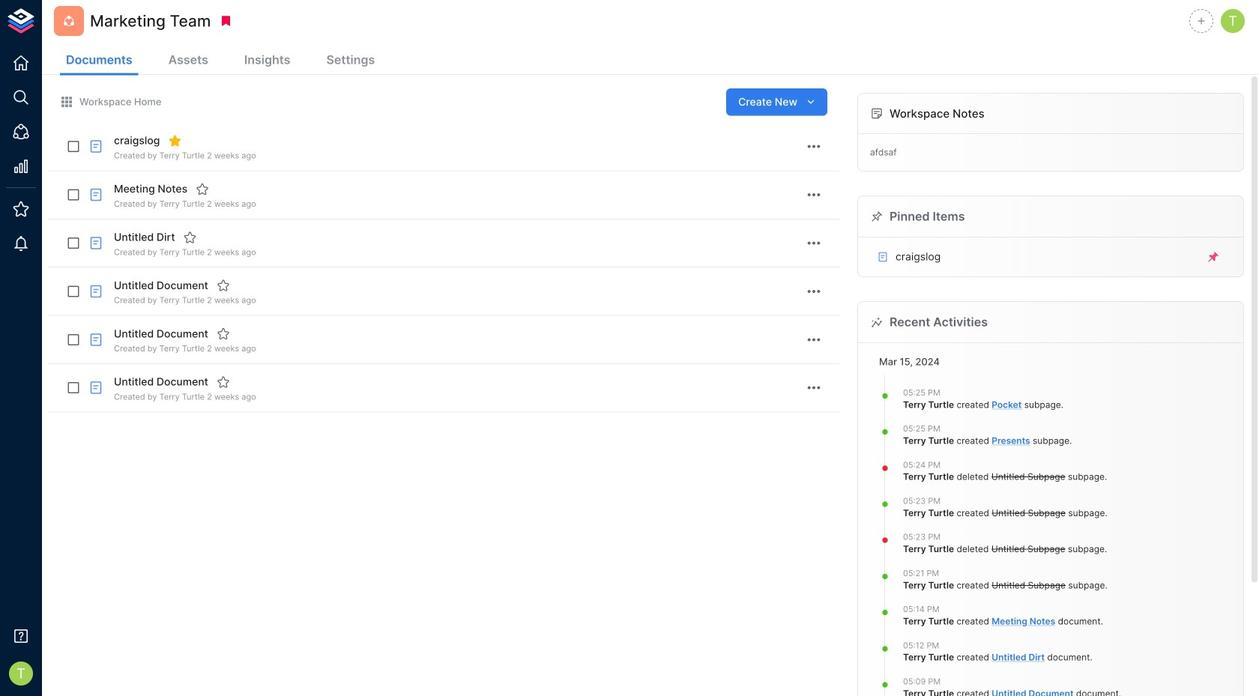 Task type: describe. For each thing, give the bounding box(es) containing it.
unpin image
[[1207, 250, 1220, 264]]

remove favorite image
[[168, 134, 182, 148]]

0 vertical spatial favorite image
[[196, 182, 209, 196]]

remove bookmark image
[[219, 14, 233, 28]]



Task type: locate. For each thing, give the bounding box(es) containing it.
1 favorite image from the top
[[217, 279, 230, 293]]

favorite image
[[196, 182, 209, 196], [183, 231, 197, 244]]

2 favorite image from the top
[[217, 327, 230, 341]]

0 vertical spatial favorite image
[[217, 279, 230, 293]]

1 vertical spatial favorite image
[[183, 231, 197, 244]]

3 favorite image from the top
[[217, 376, 230, 389]]

2 vertical spatial favorite image
[[217, 376, 230, 389]]

favorite image
[[217, 279, 230, 293], [217, 327, 230, 341], [217, 376, 230, 389]]

1 vertical spatial favorite image
[[217, 327, 230, 341]]



Task type: vqa. For each thing, say whether or not it's contained in the screenshot.
Favorite icon
yes



